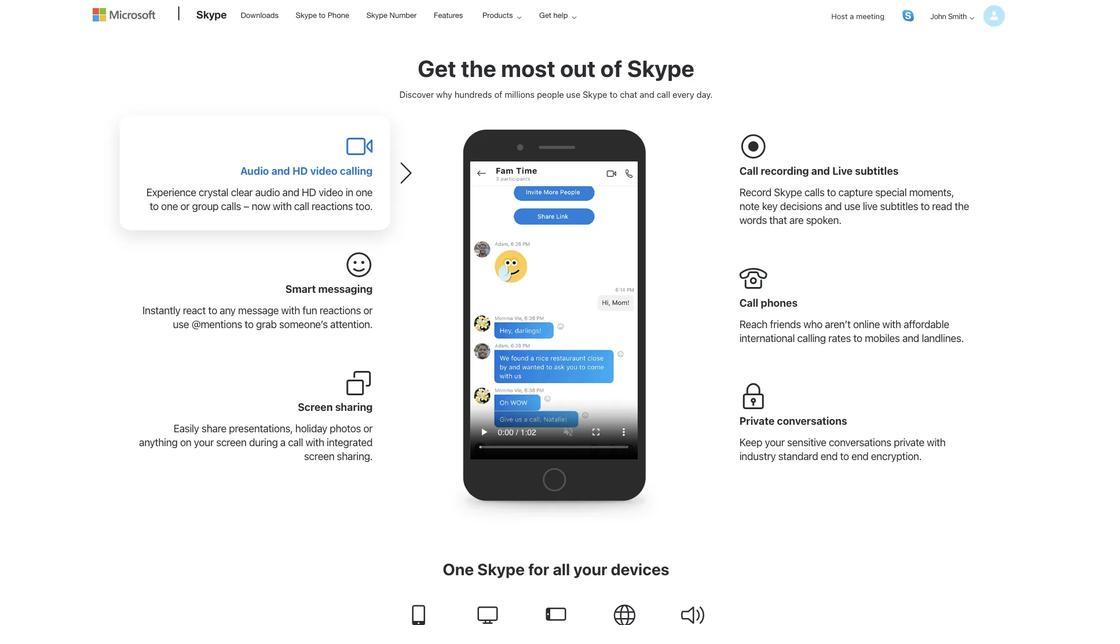 Task type: locate. For each thing, give the bounding box(es) containing it.
special
[[876, 186, 907, 199]]

with inside instantly react to any message with fun reactions or use @mentions to grab someone's attention.
[[281, 304, 300, 317]]

get inside 'get help' dropdown button
[[539, 10, 552, 19]]

skype to phone link
[[291, 1, 355, 28]]

conversations
[[777, 415, 848, 428], [829, 437, 892, 449]]

1 horizontal spatial the
[[955, 200, 970, 212]]

landlines.
[[922, 332, 964, 345]]

are
[[790, 214, 804, 226]]

out
[[560, 55, 596, 82]]

with down audio
[[273, 200, 292, 212]]

1 vertical spatial calls
[[221, 200, 241, 212]]

features
[[434, 10, 463, 19]]

menu bar
[[93, 1, 1020, 61]]

who
[[804, 318, 823, 331]]

or down "experience"
[[180, 200, 190, 212]]

0 vertical spatial call
[[740, 165, 759, 177]]

and up spoken.
[[825, 200, 842, 212]]

or inside "easily share presentations, holiday photos or anything on your screen during a call with integrated screen sharing."
[[364, 423, 373, 435]]

to left phone
[[319, 10, 326, 19]]

1 vertical spatial subtitles
[[881, 200, 919, 212]]

your up industry at bottom
[[765, 437, 785, 449]]

subtitles up special
[[855, 165, 899, 177]]

read
[[933, 200, 953, 212]]

skype to phone
[[296, 10, 349, 19]]

0 horizontal spatial screen
[[216, 437, 247, 449]]

1 horizontal spatial screen
[[304, 451, 335, 463]]

reactions down in
[[312, 200, 353, 212]]

hd down audio and hd video calling at the left top of page
[[302, 186, 316, 199]]

1 horizontal spatial end
[[852, 451, 869, 463]]

your right all
[[574, 560, 608, 579]]

of left millions
[[495, 89, 503, 99]]

subtitles inside the record skype calls to capture special moments, note key decisions and use live subtitles to read the words that are spoken.
[[881, 200, 919, 212]]

to down "experience"
[[150, 200, 159, 212]]

private conversations
[[740, 415, 848, 428]]

in
[[346, 186, 353, 199]]

1 vertical spatial hd
[[302, 186, 316, 199]]

products button
[[473, 1, 531, 30]]

of
[[601, 55, 623, 82], [495, 89, 503, 99]]

1 call from the top
[[740, 165, 759, 177]]

and right chat
[[640, 89, 655, 99]]

phone
[[328, 10, 349, 19]]

menu bar containing host a meeting
[[93, 1, 1020, 61]]

0 horizontal spatial use
[[173, 318, 189, 331]]

call inside "easily share presentations, holiday photos or anything on your screen during a call with integrated screen sharing."
[[288, 437, 303, 449]]

or up attention.
[[364, 304, 373, 317]]

easily share presentations, holiday photos or anything on your screen during a call with integrated screen sharing.
[[139, 423, 373, 463]]

group
[[192, 200, 219, 212]]

your down share
[[194, 437, 214, 449]]

and inside experience crystal clear audio and hd video in one to one or group calls – now with call reactions too.
[[283, 186, 299, 199]]

to inside skype to phone link
[[319, 10, 326, 19]]

1 vertical spatial or
[[364, 304, 373, 317]]

with inside "easily share presentations, holiday photos or anything on your screen during a call with integrated screen sharing."
[[306, 437, 324, 449]]

a right 'host'
[[850, 12, 854, 20]]

0 vertical spatial or
[[180, 200, 190, 212]]

1 vertical spatial reactions
[[320, 304, 361, 317]]

hd
[[293, 165, 308, 177], [302, 186, 316, 199]]

calling up in
[[340, 165, 373, 177]]

millions
[[505, 89, 535, 99]]

0 horizontal spatial end
[[821, 451, 838, 463]]

with right private
[[927, 437, 946, 449]]

skype number link
[[361, 1, 422, 28]]

1 vertical spatial conversations
[[829, 437, 892, 449]]

messaging
[[318, 283, 373, 296]]

subtitles down special
[[881, 200, 919, 212]]

0 horizontal spatial one
[[161, 200, 178, 212]]

react
[[183, 304, 206, 317]]

photos
[[330, 423, 361, 435]]

get help
[[539, 10, 568, 19]]


[[740, 133, 768, 161]]

1 vertical spatial calling
[[798, 332, 826, 345]]

use right people
[[567, 89, 581, 99]]

skype
[[196, 8, 227, 21], [296, 10, 317, 19], [367, 10, 388, 19], [627, 55, 695, 82], [583, 89, 608, 99], [774, 186, 802, 199], [478, 560, 525, 579]]

0 horizontal spatial your
[[194, 437, 214, 449]]

a
[[850, 12, 854, 20], [280, 437, 286, 449]]

0 vertical spatial one
[[356, 186, 373, 199]]

call left every
[[657, 89, 671, 99]]

instantly
[[143, 304, 180, 317]]

most
[[501, 55, 556, 82]]

1 horizontal spatial calling
[[798, 332, 826, 345]]

1 vertical spatial one
[[161, 200, 178, 212]]

2 vertical spatial call
[[288, 437, 303, 449]]

1 horizontal spatial of
[[601, 55, 623, 82]]

with inside keep your sensitive conversations private with industry standard end to end encryption.
[[927, 437, 946, 449]]

get for get help
[[539, 10, 552, 19]]

features link
[[429, 1, 468, 28]]

1 end from the left
[[821, 451, 838, 463]]

use down "react"
[[173, 318, 189, 331]]

to right standard
[[840, 451, 849, 463]]

record
[[740, 186, 772, 199]]

skype up decisions
[[774, 186, 802, 199]]

to
[[319, 10, 326, 19], [610, 89, 618, 99], [827, 186, 836, 199], [150, 200, 159, 212], [921, 200, 930, 212], [208, 304, 217, 317], [245, 318, 254, 331], [854, 332, 863, 345], [840, 451, 849, 463]]

and up audio
[[272, 165, 290, 177]]

1 vertical spatial the
[[955, 200, 970, 212]]

screen down share
[[216, 437, 247, 449]]

call
[[657, 89, 671, 99], [294, 200, 309, 212], [288, 437, 303, 449]]

get left help
[[539, 10, 552, 19]]

call down audio and hd video calling at the left top of page
[[294, 200, 309, 212]]

0 horizontal spatial the
[[461, 55, 497, 82]]

calls inside the record skype calls to capture special moments, note key decisions and use live subtitles to read the words that are spoken.
[[805, 186, 825, 199]]

0 horizontal spatial a
[[280, 437, 286, 449]]

with up someone's
[[281, 304, 300, 317]]

1 horizontal spatial a
[[850, 12, 854, 20]]

use down the 'capture'
[[845, 200, 861, 212]]

1 horizontal spatial use
[[567, 89, 581, 99]]

2 vertical spatial or
[[364, 423, 373, 435]]

1 horizontal spatial one
[[356, 186, 373, 199]]

discover
[[400, 89, 434, 99]]

hd right audio
[[293, 165, 308, 177]]

1 vertical spatial screen
[[304, 451, 335, 463]]

decisions
[[780, 200, 823, 212]]

call up "reach" at right bottom
[[740, 297, 759, 309]]

keep
[[740, 437, 763, 449]]

anything
[[139, 437, 178, 449]]

keep your sensitive conversations private with industry standard end to end encryption.
[[740, 437, 946, 463]]

0 vertical spatial reactions
[[312, 200, 353, 212]]

the inside the record skype calls to capture special moments, note key decisions and use live subtitles to read the words that are spoken.
[[955, 200, 970, 212]]

the right read in the top of the page
[[955, 200, 970, 212]]

crystal
[[199, 186, 229, 199]]

2 horizontal spatial use
[[845, 200, 861, 212]]

the up hundreds
[[461, 55, 497, 82]]

skype left for
[[478, 560, 525, 579]]

any
[[220, 304, 236, 317]]

skype number
[[367, 10, 417, 19]]

@mentions
[[192, 318, 242, 331]]

2 horizontal spatial your
[[765, 437, 785, 449]]

to down 'online'
[[854, 332, 863, 345]]

audio
[[255, 186, 280, 199]]

1 vertical spatial use
[[845, 200, 861, 212]]

2 vertical spatial use
[[173, 318, 189, 331]]

with
[[273, 200, 292, 212], [281, 304, 300, 317], [883, 318, 902, 331], [306, 437, 324, 449], [927, 437, 946, 449]]

0 horizontal spatial get
[[418, 55, 456, 82]]

spoken.
[[806, 214, 842, 226]]

2 call from the top
[[740, 297, 759, 309]]

1 vertical spatial a
[[280, 437, 286, 449]]

and inside "reach friends who aren't online with affordable international calling rates to mobiles and landlines."
[[903, 332, 920, 345]]

people
[[537, 89, 564, 99]]

conversations up the sensitive
[[777, 415, 848, 428]]

calls left –
[[221, 200, 241, 212]]

0 vertical spatial calls
[[805, 186, 825, 199]]

arrow down image
[[965, 11, 979, 25]]

1 vertical spatial call
[[294, 200, 309, 212]]

your
[[194, 437, 214, 449], [765, 437, 785, 449], [574, 560, 608, 579]]

one up too.
[[356, 186, 373, 199]]

conversations up the encryption.
[[829, 437, 892, 449]]

end down the sensitive
[[821, 451, 838, 463]]

a right during
[[280, 437, 286, 449]]

of up chat
[[601, 55, 623, 82]]

0 vertical spatial video
[[310, 165, 338, 177]]

live
[[833, 165, 853, 177]]

video showcase of features available on skype. skype provides you with audio and hd video calling, smart messaging, screen sharing, call recording and live subtitles, call to phones and on top of all we're keeping your conversations private. element
[[470, 162, 638, 460]]

calls up decisions
[[805, 186, 825, 199]]

get
[[539, 10, 552, 19], [418, 55, 456, 82]]

end
[[821, 451, 838, 463], [852, 451, 869, 463]]

and right audio
[[283, 186, 299, 199]]

to inside "reach friends who aren't online with affordable international calling rates to mobiles and landlines."
[[854, 332, 863, 345]]

to down moments,
[[921, 200, 930, 212]]

reactions up attention.
[[320, 304, 361, 317]]

1 vertical spatial video
[[319, 186, 343, 199]]

with up mobiles
[[883, 318, 902, 331]]

0 horizontal spatial calls
[[221, 200, 241, 212]]

–
[[244, 200, 249, 212]]

screen down holiday
[[304, 451, 335, 463]]


[[345, 251, 373, 279]]

1 vertical spatial call
[[740, 297, 759, 309]]

with down holiday
[[306, 437, 324, 449]]

calling down who
[[798, 332, 826, 345]]

1 horizontal spatial get
[[539, 10, 552, 19]]

smart
[[286, 283, 316, 296]]

message
[[238, 304, 279, 317]]

0 horizontal spatial calling
[[340, 165, 373, 177]]

with inside "reach friends who aren't online with affordable international calling rates to mobiles and landlines."
[[883, 318, 902, 331]]

conversations inside keep your sensitive conversations private with industry standard end to end encryption.
[[829, 437, 892, 449]]

with inside experience crystal clear audio and hd video in one to one or group calls – now with call reactions too.
[[273, 200, 292, 212]]

one down "experience"
[[161, 200, 178, 212]]


[[345, 133, 373, 161]]

0 vertical spatial get
[[539, 10, 552, 19]]

your inside keep your sensitive conversations private with industry standard end to end encryption.
[[765, 437, 785, 449]]

calls
[[805, 186, 825, 199], [221, 200, 241, 212]]

0 vertical spatial of
[[601, 55, 623, 82]]

use inside the record skype calls to capture special moments, note key decisions and use live subtitles to read the words that are spoken.
[[845, 200, 861, 212]]

1 vertical spatial get
[[418, 55, 456, 82]]

1 horizontal spatial calls
[[805, 186, 825, 199]]

the
[[461, 55, 497, 82], [955, 200, 970, 212]]

end left the encryption.
[[852, 451, 869, 463]]

skype inside the record skype calls to capture special moments, note key decisions and use live subtitles to read the words that are spoken.
[[774, 186, 802, 199]]

0 vertical spatial screen
[[216, 437, 247, 449]]

call up record
[[740, 165, 759, 177]]

 link
[[903, 10, 914, 21]]

get up why
[[418, 55, 456, 82]]

and down affordable
[[903, 332, 920, 345]]

john
[[931, 12, 947, 20]]

sharing
[[335, 401, 373, 414]]

private
[[894, 437, 925, 449]]

1 horizontal spatial your
[[574, 560, 608, 579]]

host
[[832, 12, 848, 20]]

with for 
[[883, 318, 902, 331]]

moments,
[[910, 186, 955, 199]]

to down the live
[[827, 186, 836, 199]]

calling
[[340, 165, 373, 177], [798, 332, 826, 345]]

use
[[567, 89, 581, 99], [845, 200, 861, 212], [173, 318, 189, 331]]

screen
[[216, 437, 247, 449], [304, 451, 335, 463]]

skype down out
[[583, 89, 608, 99]]

hd inside experience crystal clear audio and hd video in one to one or group calls – now with call reactions too.
[[302, 186, 316, 199]]

0 vertical spatial a
[[850, 12, 854, 20]]

or right photos
[[364, 423, 373, 435]]

1 vertical spatial of
[[495, 89, 503, 99]]

private
[[740, 415, 775, 428]]

get for get the most out of skype
[[418, 55, 456, 82]]

during
[[249, 437, 278, 449]]

call down holiday
[[288, 437, 303, 449]]



Task type: vqa. For each thing, say whether or not it's contained in the screenshot.
need in the right bottom of the page
no



Task type: describe. For each thing, give the bounding box(es) containing it.
why
[[436, 89, 452, 99]]

and left the live
[[812, 165, 830, 177]]

2 end from the left
[[852, 451, 869, 463]]

now
[[252, 200, 270, 212]]

0 vertical spatial hd
[[293, 165, 308, 177]]


[[740, 265, 768, 293]]

reach
[[740, 318, 768, 331]]

get help button
[[530, 1, 586, 30]]

sensitive
[[788, 437, 827, 449]]

host a meeting link
[[822, 1, 894, 31]]

experience
[[146, 186, 196, 199]]

hundreds
[[455, 89, 492, 99]]

chat
[[620, 89, 638, 99]]

get the most out of skype
[[418, 55, 695, 82]]

with for 
[[927, 437, 946, 449]]

smart messaging
[[286, 283, 373, 296]]

call recording and live subtitles
[[740, 165, 899, 177]]

note
[[740, 200, 760, 212]]

skype up every
[[627, 55, 695, 82]]

experience crystal clear audio and hd video in one to one or group calls – now with call reactions too.
[[146, 186, 373, 212]]

rates
[[829, 332, 851, 345]]

skype left phone
[[296, 10, 317, 19]]

a inside host a meeting link
[[850, 12, 854, 20]]

call for 
[[740, 297, 759, 309]]

share
[[202, 423, 227, 435]]

0 vertical spatial conversations
[[777, 415, 848, 428]]

and inside the record skype calls to capture special moments, note key decisions and use live subtitles to read the words that are spoken.
[[825, 200, 842, 212]]

sharing.
[[337, 451, 373, 463]]

industry
[[740, 451, 776, 463]]

discover why hundreds of millions people use skype to chat and call every day.
[[400, 89, 713, 99]]

or inside experience crystal clear audio and hd video in one to one or group calls – now with call reactions too.
[[180, 200, 190, 212]]

international
[[740, 332, 795, 345]]

attention.
[[330, 318, 373, 331]]

one skype for all your devices
[[443, 560, 670, 579]]

one
[[443, 560, 474, 579]]

0 vertical spatial the
[[461, 55, 497, 82]]

0 vertical spatial use
[[567, 89, 581, 99]]

integrated
[[327, 437, 373, 449]]

easily
[[174, 423, 199, 435]]

on
[[180, 437, 191, 449]]

calls inside experience crystal clear audio and hd video in one to one or group calls – now with call reactions too.
[[221, 200, 241, 212]]

call for 
[[740, 165, 759, 177]]

affordable
[[904, 318, 950, 331]]

with for 
[[281, 304, 300, 317]]

reach friends who aren't online with affordable international calling rates to mobiles and landlines.
[[740, 318, 964, 345]]

video inside experience crystal clear audio and hd video in one to one or group calls – now with call reactions too.
[[319, 186, 343, 199]]

audio and hd video calling
[[240, 165, 373, 177]]

all
[[553, 560, 570, 579]]

standard
[[779, 451, 818, 463]]

calling inside "reach friends who aren't online with affordable international calling rates to mobiles and landlines."
[[798, 332, 826, 345]]

to left chat
[[610, 89, 618, 99]]

skype link
[[191, 1, 233, 32]]

day.
[[697, 89, 713, 99]]

0 vertical spatial subtitles
[[855, 165, 899, 177]]

john smith
[[931, 12, 967, 20]]

words
[[740, 214, 767, 226]]

to down the 'message'
[[245, 318, 254, 331]]

john smith link
[[921, 1, 1005, 31]]

a inside "easily share presentations, holiday photos or anything on your screen during a call with integrated screen sharing."
[[280, 437, 286, 449]]

clear
[[231, 186, 253, 199]]

key
[[762, 200, 778, 212]]

instantly react to any message with fun reactions or use @mentions to grab someone's attention.
[[143, 304, 373, 331]]

call phones
[[740, 297, 798, 309]]

for
[[528, 560, 550, 579]]

your inside "easily share presentations, holiday photos or anything on your screen during a call with integrated screen sharing."
[[194, 437, 214, 449]]


[[345, 369, 373, 397]]

number
[[390, 10, 417, 19]]

to inside keep your sensitive conversations private with industry standard end to end encryption.
[[840, 451, 849, 463]]

0 vertical spatial calling
[[340, 165, 373, 177]]

reactions inside instantly react to any message with fun reactions or use @mentions to grab someone's attention.
[[320, 304, 361, 317]]

reactions inside experience crystal clear audio and hd video in one to one or group calls – now with call reactions too.
[[312, 200, 353, 212]]

call inside experience crystal clear audio and hd video in one to one or group calls – now with call reactions too.
[[294, 200, 309, 212]]

aren't
[[825, 318, 851, 331]]

to up @mentions
[[208, 304, 217, 317]]

skype left downloads link
[[196, 8, 227, 21]]

downloads
[[241, 10, 279, 19]]

meeting
[[856, 12, 885, 20]]

mobiles
[[865, 332, 900, 345]]

screen
[[298, 401, 333, 414]]

online
[[854, 318, 880, 331]]

too.
[[356, 200, 373, 212]]

or inside instantly react to any message with fun reactions or use @mentions to grab someone's attention.
[[364, 304, 373, 317]]

help
[[554, 10, 568, 19]]

capture
[[839, 186, 873, 199]]

microsoft image
[[93, 8, 155, 21]]

phones
[[761, 297, 798, 309]]

encryption.
[[871, 451, 922, 463]]

products
[[483, 10, 513, 19]]

to inside experience crystal clear audio and hd video in one to one or group calls – now with call reactions too.
[[150, 200, 159, 212]]

0 vertical spatial call
[[657, 89, 671, 99]]

fun
[[303, 304, 317, 317]]

grab
[[256, 318, 277, 331]]


[[740, 383, 768, 411]]

someone's
[[279, 318, 328, 331]]

downloads link
[[236, 1, 284, 28]]

avatar image
[[984, 5, 1005, 27]]

0 horizontal spatial of
[[495, 89, 503, 99]]

devices
[[611, 560, 670, 579]]

skype left the number
[[367, 10, 388, 19]]

every
[[673, 89, 695, 99]]

friends
[[770, 318, 801, 331]]

use inside instantly react to any message with fun reactions or use @mentions to grab someone's attention.
[[173, 318, 189, 331]]



